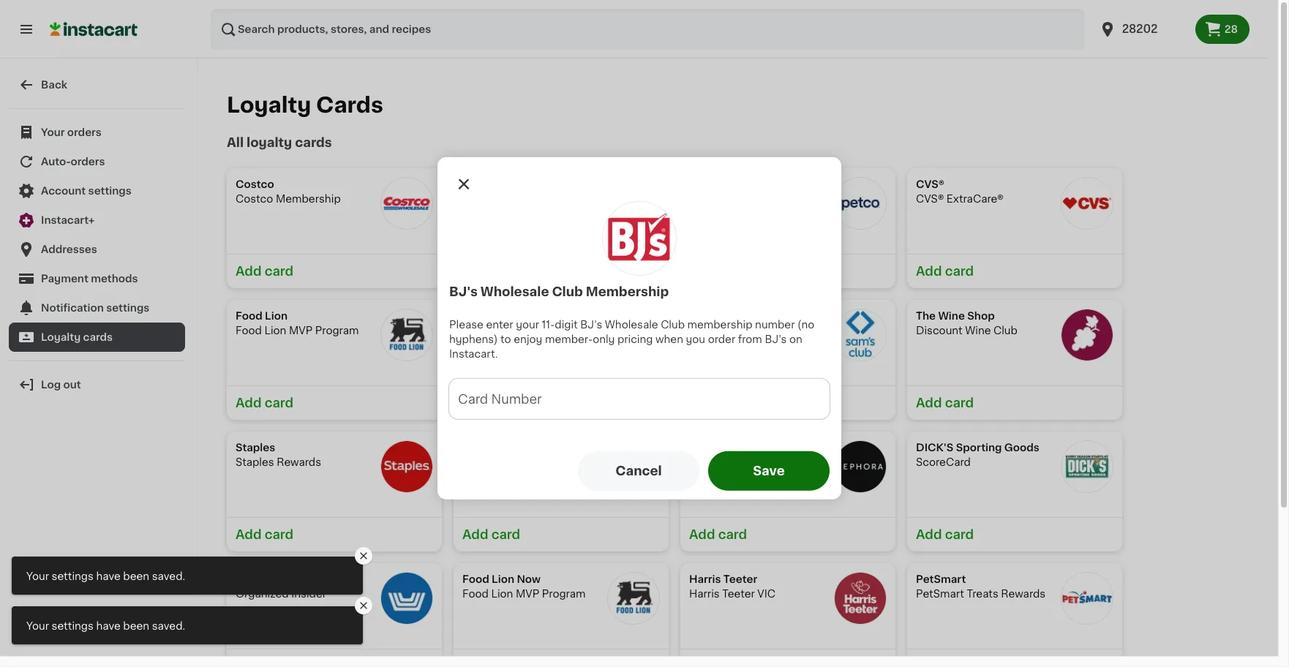 Task type: vqa. For each thing, say whether or not it's contained in the screenshot.
the bottommost "Sephora"
yes



Task type: locate. For each thing, give the bounding box(es) containing it.
0 vertical spatial rewards
[[277, 458, 321, 468]]

club inside "please enter your 11-digit bj's wholesale club membership number (no hyphens) to enjoy member-only pricing when you order from bj's on instacart."
[[661, 320, 685, 330]]

loyalty cards
[[41, 332, 113, 343]]

the wine shop image
[[1062, 309, 1114, 362]]

2 horizontal spatial loyalty
[[531, 326, 569, 336]]

food
[[236, 311, 263, 321], [236, 326, 262, 336], [463, 575, 490, 585], [463, 589, 489, 600]]

card for staples staples rewards
[[265, 529, 294, 541]]

1 vertical spatial your
[[26, 572, 49, 582]]

0 horizontal spatial rewards
[[277, 458, 321, 468]]

add card for staples staples rewards
[[236, 529, 294, 541]]

1 vertical spatial sephora
[[690, 458, 733, 468]]

you
[[686, 334, 705, 345]]

loyalty
[[247, 137, 292, 149]]

add card button for staples staples rewards
[[227, 518, 442, 552]]

1 vertical spatial orders
[[71, 157, 105, 167]]

wine up discount
[[939, 311, 966, 321]]

1 harris from the top
[[690, 575, 721, 585]]

sam's right when
[[690, 326, 720, 336]]

club
[[545, 179, 570, 190], [543, 194, 567, 204], [552, 286, 583, 298], [724, 311, 749, 321], [661, 320, 685, 330], [723, 326, 747, 336], [994, 326, 1018, 336]]

notification
[[41, 303, 104, 313]]

log out
[[41, 380, 81, 390]]

loyalty down market on the left top of the page
[[531, 326, 569, 336]]

insider inside the 'sephora sephora beauty insider'
[[775, 458, 810, 468]]

account
[[41, 186, 86, 196]]

0 vertical spatial your
[[41, 127, 65, 138]]

addresses
[[41, 245, 97, 255]]

wholesale inside "please enter your 11-digit bj's wholesale club membership number (no hyphens) to enjoy member-only pricing when you order from bj's on instacart."
[[605, 320, 658, 330]]

staples staples rewards
[[236, 443, 321, 468]]

sephora
[[690, 443, 734, 453], [690, 458, 733, 468]]

0 vertical spatial petsmart
[[917, 575, 967, 585]]

card
[[265, 266, 294, 277], [946, 266, 974, 277], [265, 398, 294, 409], [492, 398, 521, 409], [946, 398, 974, 409], [265, 529, 294, 541], [492, 529, 521, 541], [719, 529, 748, 541], [946, 529, 974, 541]]

card up now
[[492, 529, 521, 541]]

card up organized insider at the bottom of the page
[[265, 529, 294, 541]]

add card button for food lion food lion mvp program
[[227, 386, 442, 420]]

add card up the wine shop discount wine club
[[917, 266, 974, 277]]

now
[[517, 575, 541, 585]]

add card
[[236, 266, 294, 277], [917, 266, 974, 277], [236, 398, 294, 409], [463, 398, 521, 409], [917, 398, 974, 409], [236, 529, 294, 541], [463, 529, 521, 541], [690, 529, 748, 541], [917, 529, 974, 541]]

order
[[708, 334, 736, 345]]

1 sam's from the top
[[690, 311, 721, 321]]

ultimate
[[485, 326, 528, 336]]

program inside the food lion now food lion mvp program
[[542, 589, 586, 600]]

add card up organized
[[236, 529, 294, 541]]

1 vertical spatial been
[[123, 622, 149, 632]]

1 vertical spatial close toast image
[[358, 600, 370, 612]]

sam's
[[690, 311, 721, 321], [690, 326, 720, 336]]

mvp inside the food lion now food lion mvp program
[[516, 589, 540, 600]]

card for the fresh market the ultimate loyalty experience
[[492, 398, 521, 409]]

add card up now
[[463, 529, 521, 541]]

shop
[[968, 311, 995, 321]]

0 horizontal spatial loyalty
[[41, 332, 81, 343]]

add card for the fresh market the ultimate loyalty experience
[[463, 398, 521, 409]]

orders for your orders
[[67, 127, 102, 138]]

settings
[[88, 186, 132, 196], [106, 303, 150, 313], [52, 572, 94, 582], [52, 622, 94, 632]]

wholesale
[[488, 179, 543, 190], [487, 194, 541, 204], [481, 286, 549, 298], [605, 320, 658, 330]]

cvs® left extracare®
[[917, 194, 945, 204]]

add card up petsmart petsmart treats rewards on the right
[[917, 529, 974, 541]]

close toast image
[[358, 551, 370, 562], [358, 600, 370, 612]]

card for costco costco membership
[[265, 266, 294, 277]]

cancel button
[[578, 451, 700, 491]]

0 vertical spatial orders
[[67, 127, 102, 138]]

1 vertical spatial cvs®
[[917, 194, 945, 204]]

add card up the harris teeter harris teeter vic
[[690, 529, 748, 541]]

add card button for cvs® cvs® extracare®
[[908, 254, 1123, 288]]

all
[[227, 137, 244, 149]]

costco costco membership
[[236, 179, 341, 204]]

card for cvs® cvs® extracare®
[[946, 266, 974, 277]]

0 vertical spatial wine
[[939, 311, 966, 321]]

1 vertical spatial saved.
[[152, 622, 185, 632]]

sam's up you
[[690, 311, 721, 321]]

membership
[[688, 320, 753, 330]]

your inside your orders link
[[41, 127, 65, 138]]

2 been from the top
[[123, 622, 149, 632]]

0 vertical spatial insider
[[775, 458, 810, 468]]

orders up account settings
[[71, 157, 105, 167]]

1 horizontal spatial insider
[[775, 458, 810, 468]]

your settings have been saved.
[[26, 572, 185, 582], [26, 622, 185, 632]]

add for cvs® cvs® extracare®
[[917, 266, 943, 277]]

orders
[[67, 127, 102, 138], [71, 157, 105, 167]]

insider right beauty
[[775, 458, 810, 468]]

2 staples from the top
[[236, 458, 274, 468]]

card up food lion food lion mvp program
[[265, 266, 294, 277]]

loyalty cards link
[[9, 323, 185, 352]]

all loyalty cards
[[227, 137, 332, 149]]

bj's
[[463, 179, 485, 190], [463, 194, 485, 204], [449, 286, 478, 298], [580, 320, 602, 330], [765, 334, 787, 345]]

1 vertical spatial staples
[[236, 458, 274, 468]]

card up petsmart petsmart treats rewards on the right
[[946, 529, 974, 541]]

0 horizontal spatial mvp
[[289, 326, 313, 336]]

0 vertical spatial mvp
[[289, 326, 313, 336]]

loyalty down notification
[[41, 332, 81, 343]]

the vitamin shoppe® image
[[608, 441, 660, 493]]

insider right organized
[[292, 589, 327, 600]]

2 sephora from the top
[[690, 458, 733, 468]]

0 vertical spatial cards
[[295, 137, 332, 149]]

teeter
[[724, 575, 758, 585], [723, 589, 755, 600]]

orders up auto-orders at the top left
[[67, 127, 102, 138]]

the
[[463, 311, 483, 321], [917, 311, 936, 321], [463, 326, 482, 336]]

methods
[[91, 274, 138, 284]]

orders for auto-orders
[[71, 157, 105, 167]]

card up sporting
[[946, 398, 974, 409]]

1 vertical spatial mvp
[[516, 589, 540, 600]]

mvp
[[289, 326, 313, 336], [516, 589, 540, 600]]

loyalty for loyalty cards
[[41, 332, 81, 343]]

1 your settings have been saved. from the top
[[26, 572, 185, 582]]

1 vertical spatial insider
[[292, 589, 327, 600]]

bj's wholesale club membership
[[449, 286, 669, 298]]

mvp inside food lion food lion mvp program
[[289, 326, 313, 336]]

add for dick's sporting goods scorecard
[[917, 529, 943, 541]]

have
[[96, 572, 121, 582], [96, 622, 121, 632]]

0 vertical spatial close toast image
[[358, 551, 370, 562]]

1 vertical spatial costco
[[236, 194, 273, 204]]

program left "food lion now" image
[[542, 589, 586, 600]]

0 vertical spatial have
[[96, 572, 121, 582]]

cvs® right petco image
[[917, 179, 945, 190]]

the for the wine shop discount wine club
[[917, 311, 936, 321]]

card up the harris teeter harris teeter vic
[[719, 529, 748, 541]]

food lion food lion mvp program
[[236, 311, 359, 336]]

sam's club image
[[835, 309, 887, 362]]

2 saved. from the top
[[152, 622, 185, 632]]

1 horizontal spatial rewards
[[1002, 589, 1046, 600]]

1 vertical spatial wine
[[966, 326, 992, 336]]

add card button for costco costco membership
[[227, 254, 442, 288]]

cvs®
[[917, 179, 945, 190], [917, 194, 945, 204]]

0 horizontal spatial insider
[[292, 589, 327, 600]]

been
[[123, 572, 149, 582], [123, 622, 149, 632]]

0 vertical spatial teeter
[[724, 575, 758, 585]]

add card for the wine shop discount wine club
[[917, 398, 974, 409]]

0 vertical spatial been
[[123, 572, 149, 582]]

0 horizontal spatial program
[[315, 326, 359, 336]]

harris teeter image
[[835, 572, 887, 625]]

bj's wholesale club membership image
[[602, 201, 677, 275]]

staples image
[[381, 441, 433, 493]]

0 vertical spatial harris
[[690, 575, 721, 585]]

card down the instacart.
[[492, 398, 521, 409]]

the up discount
[[917, 311, 936, 321]]

0 vertical spatial sephora
[[690, 443, 734, 453]]

1 vertical spatial have
[[96, 622, 121, 632]]

your
[[41, 127, 65, 138], [26, 572, 49, 582], [26, 622, 49, 632]]

log
[[41, 380, 61, 390]]

add card button for sephora sephora beauty insider
[[681, 518, 896, 552]]

add for sephora sephora beauty insider
[[690, 529, 716, 541]]

the inside the wine shop discount wine club
[[917, 311, 936, 321]]

lion
[[265, 311, 288, 321], [265, 326, 287, 336], [492, 575, 515, 585], [492, 589, 513, 600]]

save button
[[708, 451, 830, 491]]

0 vertical spatial costco
[[236, 179, 274, 190]]

card up shop
[[946, 266, 974, 277]]

1 vertical spatial rewards
[[1002, 589, 1046, 600]]

add card up dick's
[[917, 398, 974, 409]]

saved.
[[152, 572, 185, 582], [152, 622, 185, 632]]

membership
[[276, 194, 341, 204], [570, 194, 635, 204], [586, 286, 669, 298], [749, 326, 815, 336]]

1 vertical spatial teeter
[[723, 589, 755, 600]]

0 vertical spatial cvs®
[[917, 179, 945, 190]]

0 vertical spatial program
[[315, 326, 359, 336]]

card for the wine shop discount wine club
[[946, 398, 974, 409]]

market
[[517, 311, 554, 321]]

food lion image
[[381, 309, 433, 362]]

1 vertical spatial your settings have been saved.
[[26, 622, 185, 632]]

add for food lion food lion mvp program
[[236, 398, 262, 409]]

2 petsmart from the top
[[917, 589, 965, 600]]

loyalty up loyalty
[[227, 94, 311, 116]]

program left food lion image
[[315, 326, 359, 336]]

2 vertical spatial your
[[26, 622, 49, 632]]

back link
[[9, 70, 185, 100]]

add card for cvs® cvs® extracare®
[[917, 266, 974, 277]]

0 horizontal spatial cards
[[83, 332, 113, 343]]

bj's wholesale club image
[[608, 177, 660, 230]]

from
[[738, 334, 762, 345]]

program
[[315, 326, 359, 336], [542, 589, 586, 600]]

the up the instacart.
[[463, 326, 482, 336]]

sam's club sam's club membership
[[690, 311, 815, 336]]

petsmart
[[917, 575, 967, 585], [917, 589, 965, 600]]

add card button
[[227, 254, 442, 288], [908, 254, 1123, 288], [227, 386, 442, 420], [454, 386, 669, 420], [908, 386, 1123, 420], [227, 518, 442, 552], [454, 518, 669, 552], [681, 518, 896, 552], [908, 518, 1123, 552]]

membership inside costco costco membership
[[276, 194, 341, 204]]

28
[[1225, 24, 1239, 34]]

beauty
[[735, 458, 772, 468]]

costco
[[236, 179, 274, 190], [236, 194, 273, 204]]

auto-orders link
[[9, 147, 185, 176]]

0 vertical spatial staples
[[236, 443, 275, 453]]

add card button for dick's sporting goods scorecard
[[908, 518, 1123, 552]]

the wine shop discount wine club
[[917, 311, 1018, 336]]

0 vertical spatial saved.
[[152, 572, 185, 582]]

1 horizontal spatial program
[[542, 589, 586, 600]]

only
[[593, 334, 615, 345]]

add for the fresh market the ultimate loyalty experience
[[463, 398, 489, 409]]

the for the fresh market the ultimate loyalty experience
[[463, 311, 483, 321]]

wine
[[939, 311, 966, 321], [966, 326, 992, 336]]

1 sephora from the top
[[690, 443, 734, 453]]

membership inside dialog
[[586, 286, 669, 298]]

membership inside 'sam's club sam's club membership'
[[749, 326, 815, 336]]

add
[[236, 266, 262, 277], [917, 266, 943, 277], [236, 398, 262, 409], [463, 398, 489, 409], [917, 398, 943, 409], [236, 529, 262, 541], [463, 529, 489, 541], [690, 529, 716, 541], [917, 529, 943, 541]]

1 vertical spatial program
[[542, 589, 586, 600]]

add card down the instacart.
[[463, 398, 521, 409]]

card up staples staples rewards
[[265, 398, 294, 409]]

1 horizontal spatial mvp
[[516, 589, 540, 600]]

bj's wholesale club membership dialog
[[437, 157, 842, 500]]

1 been from the top
[[123, 572, 149, 582]]

0 vertical spatial sam's
[[690, 311, 721, 321]]

add card up staples staples rewards
[[236, 398, 294, 409]]

program inside food lion food lion mvp program
[[315, 326, 359, 336]]

0 vertical spatial your settings have been saved.
[[26, 572, 185, 582]]

rewards
[[277, 458, 321, 468], [1002, 589, 1046, 600]]

account settings link
[[9, 176, 185, 206]]

1 vertical spatial petsmart
[[917, 589, 965, 600]]

cards down notification settings link
[[83, 332, 113, 343]]

add card up food lion food lion mvp program
[[236, 266, 294, 277]]

loyalty cards
[[227, 94, 384, 116]]

1 horizontal spatial loyalty
[[227, 94, 311, 116]]

2 costco from the top
[[236, 194, 273, 204]]

auto-orders
[[41, 157, 105, 167]]

1 vertical spatial harris
[[690, 589, 720, 600]]

2 sam's from the top
[[690, 326, 720, 336]]

the up hyphens) on the left
[[463, 311, 483, 321]]

1 vertical spatial sam's
[[690, 326, 720, 336]]

wine down shop
[[966, 326, 992, 336]]

Card Number text field
[[449, 379, 830, 419]]

cards down loyalty cards
[[295, 137, 332, 149]]



Task type: describe. For each thing, give the bounding box(es) containing it.
1 close toast image from the top
[[358, 551, 370, 562]]

treats
[[967, 589, 999, 600]]

0 horizontal spatial wine
[[939, 311, 966, 321]]

add for costco costco membership
[[236, 266, 262, 277]]

petsmart petsmart treats rewards
[[917, 575, 1046, 600]]

the fresh market the ultimate loyalty experience
[[463, 311, 630, 336]]

card for sephora sephora beauty insider
[[719, 529, 748, 541]]

number
[[755, 320, 795, 330]]

addresses link
[[9, 235, 185, 264]]

2 have from the top
[[96, 622, 121, 632]]

loyalty inside the fresh market the ultimate loyalty experience
[[531, 326, 569, 336]]

add for staples staples rewards
[[236, 529, 262, 541]]

28 button
[[1196, 15, 1250, 44]]

2 your settings have been saved. from the top
[[26, 622, 185, 632]]

your orders link
[[9, 118, 185, 147]]

goods
[[1005, 443, 1040, 453]]

organized insider
[[236, 589, 327, 600]]

fresh
[[485, 311, 514, 321]]

digit
[[555, 320, 578, 330]]

scorecard
[[917, 458, 971, 468]]

log out link
[[9, 370, 185, 400]]

1 cvs® from the top
[[917, 179, 945, 190]]

add card for costco costco membership
[[236, 266, 294, 277]]

loyalty for loyalty cards
[[227, 94, 311, 116]]

1 saved. from the top
[[152, 572, 185, 582]]

hyphens)
[[449, 334, 498, 345]]

cvs® cvs® extracare®
[[917, 179, 1004, 204]]

been for first close toast icon
[[123, 572, 149, 582]]

card for dick's sporting goods scorecard
[[946, 529, 974, 541]]

dick's sporting goods scorecard
[[917, 443, 1040, 468]]

add card for dick's sporting goods scorecard
[[917, 529, 974, 541]]

1 staples from the top
[[236, 443, 275, 453]]

payment methods
[[41, 274, 138, 284]]

payment methods link
[[9, 264, 185, 294]]

add card for sephora sephora beauty insider
[[690, 529, 748, 541]]

dick's sporting goods image
[[1062, 441, 1114, 493]]

back
[[41, 80, 67, 90]]

enjoy
[[514, 334, 542, 345]]

dick's
[[917, 443, 954, 453]]

1 vertical spatial cards
[[83, 332, 113, 343]]

account settings
[[41, 186, 132, 196]]

1 horizontal spatial cards
[[295, 137, 332, 149]]

cancel
[[616, 465, 662, 477]]

2 cvs® from the top
[[917, 194, 945, 204]]

petsmart image
[[1062, 572, 1114, 625]]

been for 1st close toast icon from the bottom
[[123, 622, 149, 632]]

petco image
[[835, 177, 887, 230]]

1 horizontal spatial wine
[[966, 326, 992, 336]]

extracare®
[[947, 194, 1004, 204]]

2 close toast image from the top
[[358, 600, 370, 612]]

instacart.
[[449, 349, 498, 359]]

food lion now food lion mvp program
[[463, 575, 586, 600]]

11-
[[542, 320, 555, 330]]

club inside the wine shop discount wine club
[[994, 326, 1018, 336]]

food lion now image
[[608, 572, 660, 625]]

payment
[[41, 274, 88, 284]]

add card button for the fresh market the ultimate loyalty experience
[[454, 386, 669, 420]]

add card button for the wine shop discount wine club
[[908, 386, 1123, 420]]

cards
[[316, 94, 384, 116]]

please enter your 11-digit bj's wholesale club membership number (no hyphens) to enjoy member-only pricing when you order from bj's on instacart.
[[449, 320, 815, 359]]

costco image
[[381, 177, 433, 230]]

when
[[656, 334, 683, 345]]

save
[[753, 465, 785, 477]]

add card for food lion food lion mvp program
[[236, 398, 294, 409]]

member-
[[545, 334, 593, 345]]

the fresh market image
[[608, 309, 660, 362]]

rewards inside petsmart petsmart treats rewards
[[1002, 589, 1046, 600]]

on
[[789, 334, 803, 345]]

2 harris from the top
[[690, 589, 720, 600]]

experience
[[572, 326, 630, 336]]

auto-
[[41, 157, 71, 167]]

pricing
[[617, 334, 653, 345]]

discount
[[917, 326, 963, 336]]

membership inside bj's wholesale club bj's wholesale club membership
[[570, 194, 635, 204]]

1 petsmart from the top
[[917, 575, 967, 585]]

enter
[[486, 320, 513, 330]]

bj's wholesale club bj's wholesale club membership
[[463, 179, 635, 204]]

sephora sephora beauty insider
[[690, 443, 810, 468]]

your
[[516, 320, 539, 330]]

organized
[[236, 589, 289, 600]]

vic
[[758, 589, 776, 600]]

your orders
[[41, 127, 102, 138]]

rewards inside staples staples rewards
[[277, 458, 321, 468]]

1 costco from the top
[[236, 179, 274, 190]]

instacart+ link
[[9, 206, 185, 235]]

instacart logo image
[[50, 20, 138, 38]]

card for food lion food lion mvp program
[[265, 398, 294, 409]]

1 have from the top
[[96, 572, 121, 582]]

sephora image
[[835, 441, 887, 493]]

add for the wine shop discount wine club
[[917, 398, 943, 409]]

out
[[63, 380, 81, 390]]

notification settings
[[41, 303, 150, 313]]

notification settings link
[[9, 294, 185, 323]]

to
[[500, 334, 511, 345]]

cvs® image
[[1062, 177, 1114, 230]]

(no
[[798, 320, 815, 330]]

please
[[449, 320, 483, 330]]

sporting
[[957, 443, 1003, 453]]

the container store image
[[381, 572, 433, 625]]

instacart+
[[41, 215, 95, 225]]

harris teeter harris teeter vic
[[690, 575, 776, 600]]



